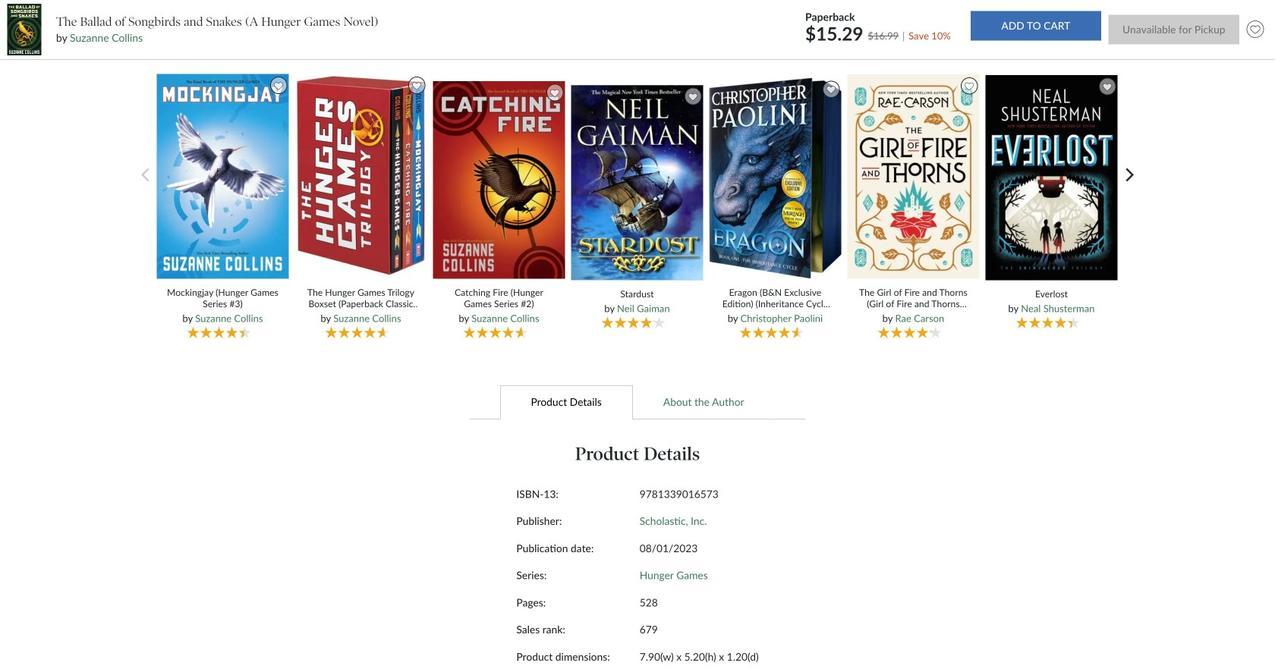 Task type: locate. For each thing, give the bounding box(es) containing it.
mockingjay (hunger games series #3) image
[[154, 73, 291, 280]]

None submit
[[971, 11, 1102, 40], [1109, 15, 1240, 44], [971, 11, 1102, 40], [1109, 15, 1240, 44]]

tab panel
[[373, 420, 903, 670]]

eragon (b&n exclusive edition) (inheritance cycle #1) image
[[707, 77, 844, 280]]

everlost element
[[984, 74, 1124, 341]]

tab list
[[127, 385, 1149, 420]]

section
[[131, 25, 1145, 44]]

the girl of fire and thorns (girl of fire and thorns series #1) image
[[846, 74, 982, 280]]

catching fire (hunger games series #2) image
[[431, 80, 568, 280]]

the girl of fire and thorns (girl of fire and thorns series #1) element
[[846, 74, 986, 341]]

the ballad of songbirds and snakes (a hunger games novel) image
[[7, 4, 41, 56]]



Task type: describe. For each thing, give the bounding box(es) containing it.
mockingjay (hunger games series #3) element
[[154, 73, 295, 341]]

catching fire (hunger games series #2) element
[[431, 80, 571, 341]]

the hunger games trilogy boxset (paperback classic collection) image
[[293, 73, 429, 280]]

the hunger games trilogy boxset (paperback classic collection) element
[[293, 73, 433, 341]]

eragon (b&n exclusive edition) (inheritance cycle #1) element
[[707, 77, 848, 341]]

stardust image
[[569, 84, 706, 281]]

everlost image
[[984, 74, 1121, 281]]

add to wishlist image
[[1244, 17, 1268, 42]]

stardust element
[[569, 84, 710, 341]]



Task type: vqa. For each thing, say whether or not it's contained in the screenshot.
eragon (b&n exclusive edition) (inheritance cycle #1) element
yes



